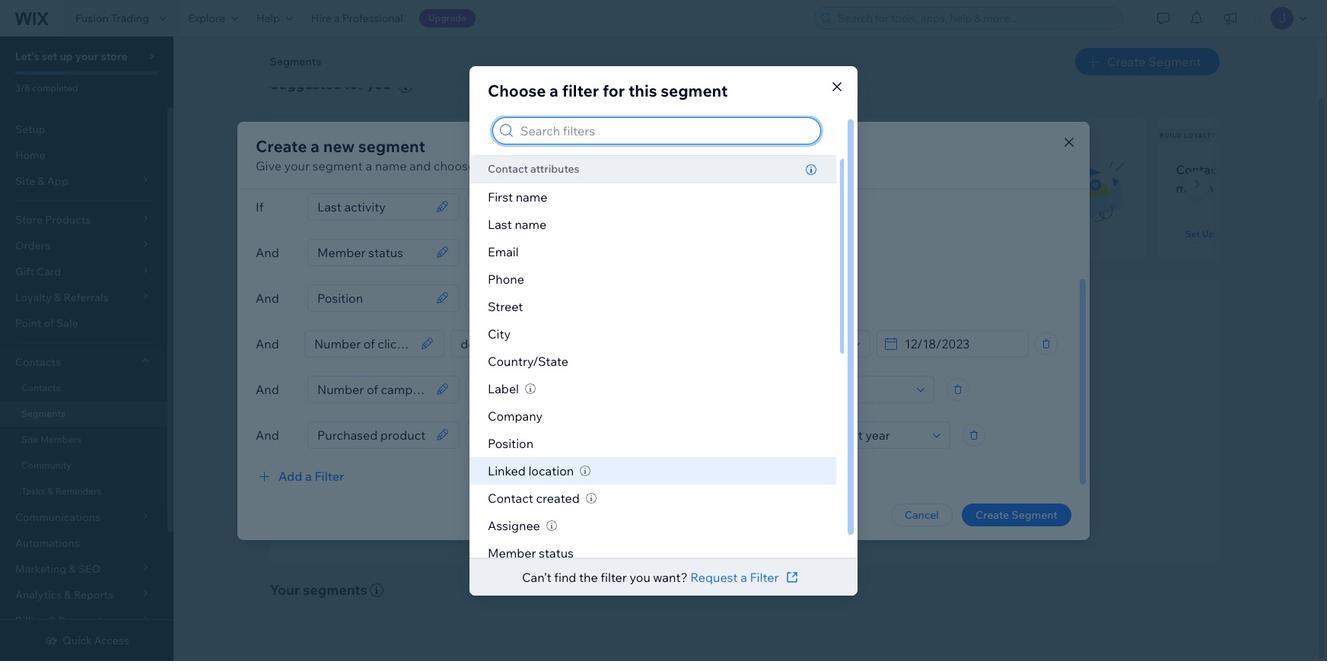 Task type: locate. For each thing, give the bounding box(es) containing it.
0 horizontal spatial you
[[367, 75, 391, 93]]

contacts down new
[[317, 162, 367, 177]]

your left the mailing
[[370, 180, 395, 195]]

new for new subscribers
[[272, 132, 289, 139]]

contacts
[[1177, 162, 1229, 177], [15, 356, 61, 369], [21, 382, 60, 394]]

value
[[706, 472, 732, 486]]

set up segment down contacts with a birthday th at the top
[[1186, 228, 1257, 240]]

attributes
[[531, 162, 580, 175]]

0 vertical spatial contacts
[[1177, 162, 1229, 177]]

new subscribers
[[272, 132, 343, 139]]

contacts down contacts dropdown button
[[21, 382, 60, 394]]

1 vertical spatial the
[[686, 408, 708, 425]]

1 horizontal spatial contacts
[[569, 158, 618, 173]]

up
[[60, 49, 73, 63]]

your inside reach the right target audience create specific groups of contacts that update automatically send personalized email campaigns to drive sales and build trust get to know your high-value customers, potential leads and more
[[656, 472, 678, 486]]

country/state
[[488, 354, 569, 369]]

create segment
[[1108, 54, 1202, 69], [976, 508, 1058, 522]]

email inside 'active email subscribers who clicked on your campaign'
[[920, 162, 951, 177]]

segments up site members
[[21, 408, 65, 419]]

and
[[410, 158, 431, 173], [842, 451, 860, 465], [867, 472, 886, 486]]

to
[[355, 180, 367, 195], [774, 451, 784, 465], [614, 472, 625, 486]]

1 horizontal spatial set up segment
[[1186, 228, 1257, 240]]

1 vertical spatial segment
[[358, 136, 426, 156]]

0 horizontal spatial subscribers
[[291, 132, 343, 139]]

0 horizontal spatial up
[[314, 228, 327, 240]]

0 horizontal spatial create segment button
[[962, 504, 1072, 526]]

1 vertical spatial you
[[630, 570, 651, 585]]

filters
[[499, 158, 532, 173]]

who up purchase
[[701, 162, 726, 177]]

your right on
[[941, 180, 967, 195]]

a right with
[[1259, 162, 1266, 177]]

customers
[[612, 132, 658, 139], [638, 162, 699, 177]]

the right the find
[[579, 570, 598, 585]]

1 vertical spatial create segment
[[976, 508, 1058, 522]]

reach
[[643, 408, 683, 425]]

contacts up haven't
[[569, 158, 618, 173]]

you down the professional in the top left of the page
[[367, 75, 391, 93]]

customers inside potential customers who haven't made a purchase yet
[[638, 162, 699, 177]]

Select an option field
[[471, 239, 596, 265], [761, 331, 849, 357], [788, 376, 913, 402], [804, 422, 929, 448]]

0 horizontal spatial filter
[[315, 469, 344, 484]]

1 vertical spatial new
[[288, 162, 314, 177]]

segments up "suggested"
[[270, 55, 321, 69]]

clicked
[[880, 180, 921, 195]]

for right "suggested"
[[345, 75, 364, 93]]

new up give
[[272, 132, 289, 139]]

automatically
[[826, 431, 893, 444]]

email up on
[[920, 162, 951, 177]]

contact up first
[[488, 162, 528, 175]]

tasks & reminders
[[21, 486, 102, 497]]

leads
[[838, 472, 865, 486]]

members
[[40, 434, 81, 445]]

the
[[478, 158, 497, 173], [686, 408, 708, 425], [579, 570, 598, 585]]

request a filter link
[[691, 568, 802, 587]]

1 horizontal spatial subscribers
[[893, 132, 945, 139]]

1 set up segment button from the left
[[288, 225, 378, 244]]

create
[[1108, 54, 1146, 69], [256, 136, 307, 156], [594, 431, 627, 444], [976, 508, 1010, 522]]

fusion
[[75, 11, 109, 25]]

5 and from the top
[[256, 427, 279, 443]]

potential up attributes
[[568, 132, 609, 139]]

subscribers up "campaign"
[[953, 162, 1020, 177]]

name up the mailing
[[375, 158, 407, 173]]

made
[[629, 180, 661, 195]]

new up subscribed
[[288, 162, 314, 177]]

2 horizontal spatial the
[[686, 408, 708, 425]]

0 horizontal spatial who
[[369, 162, 393, 177]]

label
[[488, 381, 519, 397]]

segments for segments button
[[270, 55, 321, 69]]

2 horizontal spatial and
[[867, 472, 886, 486]]

the left the filters
[[478, 158, 497, 173]]

your inside sidebar "element"
[[75, 49, 98, 63]]

potential inside potential customers who haven't made a purchase yet
[[584, 162, 635, 177]]

subscribers for contacts
[[291, 132, 343, 139]]

2 and from the top
[[256, 290, 279, 306]]

birthday
[[1268, 162, 1317, 177]]

your down personalized
[[656, 472, 678, 486]]

customers for potential customers who haven't made a purchase yet
[[638, 162, 699, 177]]

1 horizontal spatial create segment button
[[1076, 48, 1220, 75]]

help button
[[247, 0, 302, 37]]

name for first name
[[516, 189, 548, 205]]

can't find the filter you want?
[[522, 570, 691, 585]]

contact inside option
[[488, 162, 528, 175]]

choose a condition field up linked location
[[471, 422, 596, 448]]

your right give
[[284, 158, 310, 173]]

last name
[[488, 217, 547, 232]]

2 who from the left
[[701, 162, 726, 177]]

0 vertical spatial email
[[920, 162, 951, 177]]

first
[[488, 189, 513, 205]]

1 vertical spatial filter
[[601, 570, 627, 585]]

1 vertical spatial filter
[[750, 570, 779, 585]]

email inside reach the right target audience create specific groups of contacts that update automatically send personalized email campaigns to drive sales and build trust get to know your high-value customers, potential leads and more
[[688, 451, 715, 465]]

contacts up campaigns
[[720, 431, 763, 444]]

1 horizontal spatial the
[[579, 570, 598, 585]]

2 horizontal spatial contacts
[[720, 431, 763, 444]]

subscribers for email
[[893, 132, 945, 139]]

quick access
[[63, 634, 129, 648]]

0 vertical spatial filter
[[315, 469, 344, 484]]

1 horizontal spatial set up segment button
[[1177, 225, 1266, 244]]

1 vertical spatial active
[[880, 162, 917, 177]]

and down build at bottom right
[[867, 472, 886, 486]]

active for active email subscribers who clicked on your campaign
[[880, 162, 917, 177]]

1 contact from the top
[[488, 162, 528, 175]]

last
[[488, 217, 512, 232]]

2 vertical spatial the
[[579, 570, 598, 585]]

set up segment down subscribed
[[297, 228, 369, 240]]

3 who from the left
[[1023, 162, 1047, 177]]

0 horizontal spatial and
[[410, 158, 431, 173]]

set up segment
[[297, 228, 369, 240], [1186, 228, 1257, 240]]

1 horizontal spatial and
[[842, 451, 860, 465]]

1 vertical spatial contact
[[488, 491, 534, 506]]

point of sale
[[15, 317, 78, 330]]

0 horizontal spatial set
[[297, 228, 312, 240]]

upgrade button
[[419, 9, 476, 27]]

0 vertical spatial name
[[375, 158, 407, 173]]

sales
[[814, 451, 839, 465]]

0 horizontal spatial the
[[478, 158, 497, 173]]

0 vertical spatial customers
[[612, 132, 658, 139]]

choose
[[488, 80, 546, 100]]

the inside reach the right target audience create specific groups of contacts that update automatically send personalized email campaigns to drive sales and build trust get to know your high-value customers, potential leads and more
[[686, 408, 708, 425]]

of down the right
[[708, 431, 718, 444]]

audience
[[787, 408, 847, 425]]

contacts inside create a new segment give your segment a name and choose the filters these contacts should match.
[[569, 158, 618, 173]]

add a filter
[[279, 469, 344, 484]]

2 horizontal spatial who
[[1023, 162, 1047, 177]]

list box
[[470, 155, 850, 577]]

contacts inside dropdown button
[[15, 356, 61, 369]]

0 vertical spatial you
[[367, 75, 391, 93]]

0 horizontal spatial create segment
[[976, 508, 1058, 522]]

potential for potential customers who haven't made a purchase yet
[[584, 162, 635, 177]]

contacts down point of sale
[[15, 356, 61, 369]]

let's
[[15, 49, 39, 63]]

choose
[[434, 158, 475, 173]]

new inside the new contacts who recently subscribed to your mailing list
[[288, 162, 314, 177]]

site
[[21, 434, 38, 445]]

0 vertical spatial create segment button
[[1076, 48, 1220, 75]]

loyalty
[[1185, 132, 1217, 139]]

set up segment button down subscribed
[[288, 225, 378, 244]]

contacts with a birthday th
[[1177, 162, 1328, 195]]

who inside the new contacts who recently subscribed to your mailing list
[[369, 162, 393, 177]]

create segment button
[[1076, 48, 1220, 75], [962, 504, 1072, 526]]

1 vertical spatial name
[[516, 189, 548, 205]]

2 vertical spatial contacts
[[21, 382, 60, 394]]

of left sale on the top left
[[44, 317, 54, 330]]

new for new contacts who recently subscribed to your mailing list
[[288, 162, 314, 177]]

these
[[535, 158, 566, 173]]

let's set up your store
[[15, 49, 127, 63]]

segment down new
[[313, 158, 363, 173]]

1 set from the left
[[297, 228, 312, 240]]

0 vertical spatial create segment
[[1108, 54, 1202, 69]]

a right add
[[305, 469, 312, 484]]

set up segment button
[[288, 225, 378, 244], [1177, 225, 1266, 244]]

contacts for contacts dropdown button
[[15, 356, 61, 369]]

0 vertical spatial potential
[[568, 132, 609, 139]]

2 contact from the top
[[488, 491, 534, 506]]

0 horizontal spatial contacts
[[317, 162, 367, 177]]

a inside potential customers who haven't made a purchase yet
[[664, 180, 671, 195]]

1 vertical spatial potential
[[584, 162, 635, 177]]

and up 'leads'
[[842, 451, 860, 465]]

1 vertical spatial and
[[842, 451, 860, 465]]

the up "groups"
[[686, 408, 708, 425]]

contact
[[488, 162, 528, 175], [488, 491, 534, 506]]

1 horizontal spatial to
[[614, 472, 625, 486]]

Choose a condition field
[[471, 194, 596, 220], [471, 285, 596, 311], [456, 331, 569, 357], [471, 376, 596, 402], [471, 422, 596, 448]]

your right up
[[75, 49, 98, 63]]

1 vertical spatial create segment button
[[962, 504, 1072, 526]]

who inside potential customers who haven't made a purchase yet
[[701, 162, 726, 177]]

1 vertical spatial of
[[708, 431, 718, 444]]

1 horizontal spatial for
[[603, 80, 625, 100]]

1 vertical spatial email
[[688, 451, 715, 465]]

1 horizontal spatial of
[[708, 431, 718, 444]]

customers up "made"
[[638, 162, 699, 177]]

subscribers up on
[[893, 132, 945, 139]]

potential customers
[[568, 132, 658, 139]]

Search for tools, apps, help & more... field
[[834, 8, 1118, 29]]

and
[[256, 245, 279, 260], [256, 290, 279, 306], [256, 336, 279, 351], [256, 382, 279, 397], [256, 427, 279, 443]]

12/18/2023 field
[[901, 331, 1024, 357]]

a right hire on the top of the page
[[334, 11, 340, 25]]

2 vertical spatial and
[[867, 472, 886, 486]]

active
[[864, 132, 891, 139], [880, 162, 917, 177]]

who up "campaign"
[[1023, 162, 1047, 177]]

1 vertical spatial segments
[[21, 408, 65, 419]]

explore
[[188, 11, 225, 25]]

of inside "link"
[[44, 317, 54, 330]]

list box containing first name
[[470, 155, 850, 577]]

home
[[15, 148, 46, 162]]

up down subscribed
[[314, 228, 327, 240]]

segment up "recently"
[[358, 136, 426, 156]]

4 and from the top
[[256, 382, 279, 397]]

set up segment button down contacts with a birthday th at the top
[[1177, 225, 1266, 244]]

and for choose a condition 'field' underneath country/state
[[256, 382, 279, 397]]

1 horizontal spatial email
[[920, 162, 951, 177]]

haven't
[[584, 180, 626, 195]]

0 horizontal spatial set up segment button
[[288, 225, 378, 244]]

1 vertical spatial contacts
[[15, 356, 61, 369]]

company
[[488, 409, 543, 424]]

for left this
[[603, 80, 625, 100]]

0 vertical spatial of
[[44, 317, 54, 330]]

1 horizontal spatial up
[[1203, 228, 1215, 240]]

contacts inside the new contacts who recently subscribed to your mailing list
[[317, 162, 367, 177]]

to right get
[[614, 472, 625, 486]]

None field
[[313, 194, 432, 220], [313, 239, 432, 265], [313, 285, 432, 311], [310, 331, 417, 357], [313, 376, 432, 402], [313, 422, 432, 448], [313, 194, 432, 220], [313, 239, 432, 265], [313, 285, 432, 311], [310, 331, 417, 357], [313, 376, 432, 402], [313, 422, 432, 448]]

sidebar element
[[0, 37, 174, 662]]

0 vertical spatial the
[[478, 158, 497, 173]]

you left want?
[[630, 570, 651, 585]]

potential up haven't
[[584, 162, 635, 177]]

active inside 'active email subscribers who clicked on your campaign'
[[880, 162, 917, 177]]

list
[[267, 118, 1328, 262]]

contact up assignee
[[488, 491, 534, 506]]

subscribers down "suggested"
[[291, 132, 343, 139]]

0 horizontal spatial of
[[44, 317, 54, 330]]

name down contact attributes
[[516, 189, 548, 205]]

segments inside sidebar "element"
[[21, 408, 65, 419]]

choose a condition field down street
[[456, 331, 569, 357]]

to right subscribed
[[355, 180, 367, 195]]

1 vertical spatial customers
[[638, 162, 699, 177]]

a right choose
[[550, 80, 559, 100]]

get
[[594, 472, 612, 486]]

name for last name
[[515, 217, 547, 232]]

cancel button
[[891, 504, 953, 526]]

1 who from the left
[[369, 162, 393, 177]]

0 horizontal spatial set up segment
[[297, 228, 369, 240]]

0 vertical spatial to
[[355, 180, 367, 195]]

filter inside request a filter link
[[750, 570, 779, 585]]

0 horizontal spatial to
[[355, 180, 367, 195]]

should
[[621, 158, 659, 173]]

contacts for contacts link
[[21, 382, 60, 394]]

who left "recently"
[[369, 162, 393, 177]]

0 vertical spatial filter
[[562, 80, 599, 100]]

1 vertical spatial to
[[774, 451, 784, 465]]

name down first name
[[515, 217, 547, 232]]

1 horizontal spatial filter
[[601, 570, 627, 585]]

2 horizontal spatial subscribers
[[953, 162, 1020, 177]]

hire a professional
[[311, 11, 403, 25]]

0 vertical spatial new
[[272, 132, 289, 139]]

1 horizontal spatial create segment
[[1108, 54, 1202, 69]]

filter right request
[[750, 570, 779, 585]]

give
[[256, 158, 282, 173]]

0 horizontal spatial segments
[[21, 408, 65, 419]]

linked location
[[488, 464, 574, 479]]

filter inside add a filter button
[[315, 469, 344, 484]]

0 vertical spatial contact
[[488, 162, 528, 175]]

segment up search filters field
[[661, 80, 728, 100]]

segments inside button
[[270, 55, 321, 69]]

a right "made"
[[664, 180, 671, 195]]

drive
[[787, 451, 812, 465]]

contacts down the loyalty
[[1177, 162, 1229, 177]]

and up the mailing
[[410, 158, 431, 173]]

0 horizontal spatial email
[[688, 451, 715, 465]]

filter up "potential customers"
[[562, 80, 599, 100]]

filter right the find
[[601, 570, 627, 585]]

filter
[[315, 469, 344, 484], [750, 570, 779, 585]]

choose a condition field down contact attributes
[[471, 194, 596, 220]]

customers,
[[734, 472, 789, 486]]

1 horizontal spatial who
[[701, 162, 726, 177]]

1 horizontal spatial filter
[[750, 570, 779, 585]]

up down contacts with a birthday th at the top
[[1203, 228, 1215, 240]]

with
[[1232, 162, 1256, 177]]

set
[[42, 49, 57, 63]]

0 vertical spatial active
[[864, 132, 891, 139]]

email up high-
[[688, 451, 715, 465]]

to left drive
[[774, 451, 784, 465]]

0 vertical spatial and
[[410, 158, 431, 173]]

1 horizontal spatial segments
[[270, 55, 321, 69]]

1 horizontal spatial you
[[630, 570, 651, 585]]

up
[[314, 228, 327, 240], [1203, 228, 1215, 240]]

automations link
[[0, 531, 167, 557]]

a left new
[[311, 136, 320, 156]]

contacts inside reach the right target audience create specific groups of contacts that update automatically send personalized email campaigns to drive sales and build trust get to know your high-value customers, potential leads and more
[[720, 431, 763, 444]]

active subscribers
[[864, 132, 945, 139]]

1 horizontal spatial set
[[1186, 228, 1201, 240]]

filter right add
[[315, 469, 344, 484]]

2 vertical spatial name
[[515, 217, 547, 232]]

2 vertical spatial to
[[614, 472, 625, 486]]

customers up should on the left top
[[612, 132, 658, 139]]

0 vertical spatial segments
[[270, 55, 321, 69]]

th
[[1320, 162, 1328, 177]]



Task type: vqa. For each thing, say whether or not it's contained in the screenshot.
Suggested for you
yes



Task type: describe. For each thing, give the bounding box(es) containing it.
point
[[15, 317, 41, 330]]

status
[[539, 546, 574, 561]]

contact for contact created
[[488, 491, 534, 506]]

high-
[[681, 472, 706, 486]]

create a new segment give your segment a name and choose the filters these contacts should match.
[[256, 136, 701, 173]]

right
[[711, 408, 742, 425]]

sale
[[56, 317, 78, 330]]

your inside 'active email subscribers who clicked on your campaign'
[[941, 180, 967, 195]]

quick access button
[[44, 634, 129, 648]]

0 vertical spatial segment
[[661, 80, 728, 100]]

list containing new contacts who recently subscribed to your mailing list
[[267, 118, 1328, 262]]

your
[[270, 581, 300, 599]]

to inside the new contacts who recently subscribed to your mailing list
[[355, 180, 367, 195]]

that
[[766, 431, 786, 444]]

segments link
[[0, 401, 167, 427]]

choose a filter for this segment
[[488, 80, 728, 100]]

who inside 'active email subscribers who clicked on your campaign'
[[1023, 162, 1047, 177]]

find
[[554, 570, 577, 585]]

upgrade
[[428, 12, 467, 24]]

this
[[629, 80, 657, 100]]

1 up from the left
[[314, 228, 327, 240]]

a right request
[[741, 570, 747, 585]]

your inside the new contacts who recently subscribed to your mailing list
[[370, 180, 395, 195]]

tasks & reminders link
[[0, 479, 167, 505]]

contacts link
[[0, 375, 167, 401]]

location
[[529, 464, 574, 479]]

campaigns
[[717, 451, 772, 465]]

purchase
[[673, 180, 726, 195]]

filter for request a filter
[[750, 570, 779, 585]]

specific
[[629, 431, 668, 444]]

update
[[788, 431, 824, 444]]

member status
[[488, 546, 574, 561]]

choose a condition field down country/state
[[471, 376, 596, 402]]

create inside create a new segment give your segment a name and choose the filters these contacts should match.
[[256, 136, 307, 156]]

contact created
[[488, 491, 580, 506]]

contact attributes
[[488, 162, 580, 175]]

and for choose a condition 'field' above linked location
[[256, 427, 279, 443]]

contacts inside contacts with a birthday th
[[1177, 162, 1229, 177]]

a inside button
[[305, 469, 312, 484]]

Search filters field
[[516, 118, 816, 144]]

completed
[[32, 82, 78, 94]]

potential for potential customers
[[568, 132, 609, 139]]

3/8 completed
[[15, 82, 78, 94]]

request a filter
[[691, 570, 779, 585]]

tasks
[[21, 486, 45, 497]]

who for purchase
[[701, 162, 726, 177]]

contacts button
[[0, 349, 167, 375]]

choose a condition field up "city"
[[471, 285, 596, 311]]

3 and from the top
[[256, 336, 279, 351]]

access
[[94, 634, 129, 648]]

name inside create a new segment give your segment a name and choose the filters these contacts should match.
[[375, 158, 407, 173]]

community
[[21, 460, 72, 471]]

create segment button for segments
[[1076, 48, 1220, 75]]

if
[[256, 199, 264, 214]]

phone
[[488, 272, 525, 287]]

trust
[[890, 451, 914, 465]]

street
[[488, 299, 523, 314]]

mailing
[[398, 180, 440, 195]]

reach the right target audience create specific groups of contacts that update automatically send personalized email campaigns to drive sales and build trust get to know your high-value customers, potential leads and more
[[594, 408, 915, 486]]

community link
[[0, 453, 167, 479]]

create segment button for cancel
[[962, 504, 1072, 526]]

segments for segments link
[[21, 408, 65, 419]]

active email subscribers who clicked on your campaign
[[880, 162, 1047, 195]]

add
[[279, 469, 303, 484]]

help
[[257, 11, 280, 25]]

target
[[745, 408, 784, 425]]

list
[[443, 180, 460, 195]]

home link
[[0, 142, 167, 168]]

active for active subscribers
[[864, 132, 891, 139]]

and inside create a new segment give your segment a name and choose the filters these contacts should match.
[[410, 158, 431, 173]]

suggested for you
[[270, 75, 391, 93]]

automations
[[15, 537, 80, 550]]

of inside reach the right target audience create specific groups of contacts that update automatically send personalized email campaigns to drive sales and build trust get to know your high-value customers, potential leads and more
[[708, 431, 718, 444]]

quick
[[63, 634, 92, 648]]

professional
[[342, 11, 403, 25]]

a inside contacts with a birthday th
[[1259, 162, 1266, 177]]

groups
[[670, 431, 705, 444]]

potential
[[792, 472, 836, 486]]

recently
[[396, 162, 443, 177]]

filter for add a filter
[[315, 469, 344, 484]]

1 set up segment from the left
[[297, 228, 369, 240]]

hire
[[311, 11, 332, 25]]

can't
[[522, 570, 552, 585]]

subscribers inside 'active email subscribers who clicked on your campaign'
[[953, 162, 1020, 177]]

the inside create a new segment give your segment a name and choose the filters these contacts should match.
[[478, 158, 497, 173]]

first name
[[488, 189, 548, 205]]

build
[[1160, 132, 1183, 139]]

reminders
[[55, 486, 102, 497]]

send
[[594, 451, 620, 465]]

your segments
[[270, 581, 368, 599]]

email
[[488, 244, 519, 260]]

build loyalty
[[1160, 132, 1217, 139]]

know
[[627, 472, 654, 486]]

contact attributes option
[[470, 155, 837, 183]]

0 horizontal spatial for
[[345, 75, 364, 93]]

contact for contact attributes
[[488, 162, 528, 175]]

2 set up segment button from the left
[[1177, 225, 1266, 244]]

segments button
[[262, 50, 329, 73]]

a inside "link"
[[334, 11, 340, 25]]

a left "recently"
[[366, 158, 372, 173]]

trading
[[111, 11, 149, 25]]

fusion trading
[[75, 11, 149, 25]]

2 set from the left
[[1186, 228, 1201, 240]]

0 horizontal spatial filter
[[562, 80, 599, 100]]

want?
[[653, 570, 688, 585]]

3/8
[[15, 82, 30, 94]]

2 up from the left
[[1203, 228, 1215, 240]]

and for choose a condition 'field' over "city"
[[256, 290, 279, 306]]

your inside create a new segment give your segment a name and choose the filters these contacts should match.
[[284, 158, 310, 173]]

build
[[863, 451, 888, 465]]

setup link
[[0, 116, 167, 142]]

1 and from the top
[[256, 245, 279, 260]]

customers for potential customers
[[612, 132, 658, 139]]

created
[[536, 491, 580, 506]]

yet
[[729, 180, 747, 195]]

who for your
[[369, 162, 393, 177]]

add a filter button
[[256, 467, 344, 485]]

2 vertical spatial segment
[[313, 158, 363, 173]]

city
[[488, 327, 511, 342]]

2 horizontal spatial to
[[774, 451, 784, 465]]

2 set up segment from the left
[[1186, 228, 1257, 240]]

create inside reach the right target audience create specific groups of contacts that update automatically send personalized email campaigns to drive sales and build trust get to know your high-value customers, potential leads and more
[[594, 431, 627, 444]]



